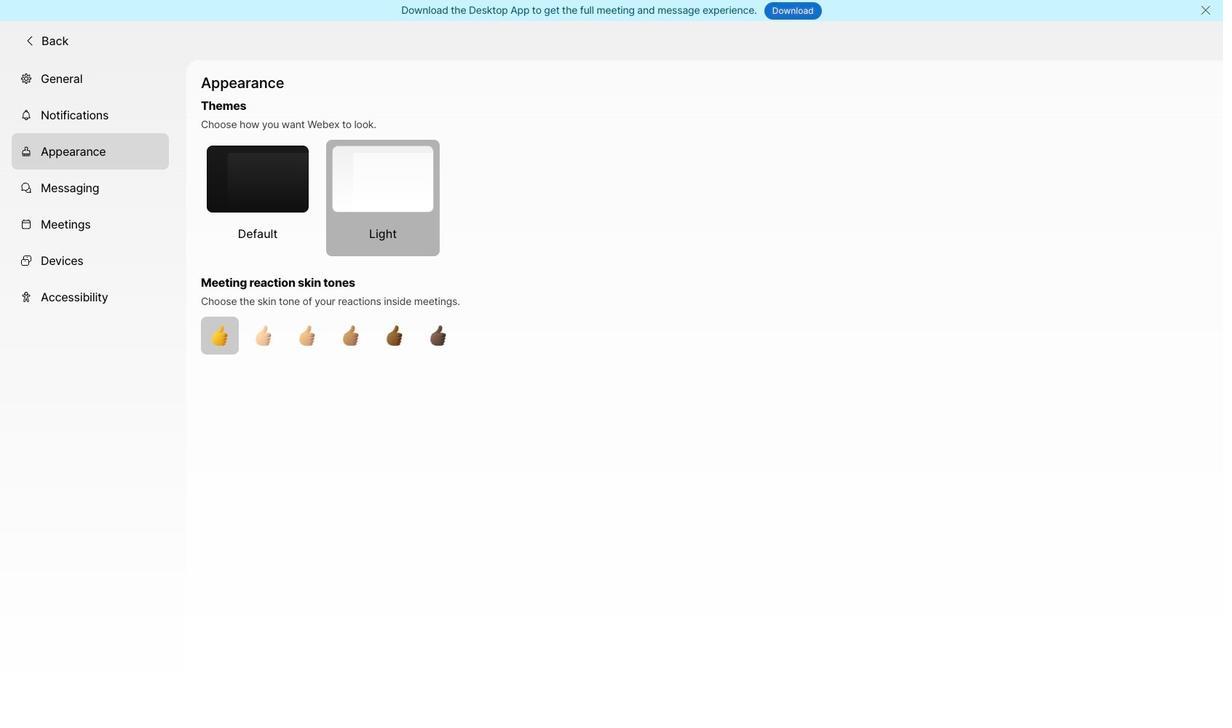 Task type: describe. For each thing, give the bounding box(es) containing it.
general tab
[[12, 60, 169, 97]]

meetings tab
[[12, 206, 169, 242]]

devices tab
[[12, 242, 169, 279]]

accessibility tab
[[12, 279, 169, 315]]

notifications tab
[[12, 97, 169, 133]]

cancel_16 image
[[1201, 4, 1212, 16]]

skin tone picker toolbar
[[201, 317, 998, 355]]



Task type: vqa. For each thing, say whether or not it's contained in the screenshot.
'Notifications' tab
yes



Task type: locate. For each thing, give the bounding box(es) containing it.
settings navigation
[[0, 60, 186, 702]]

appearance tab
[[12, 133, 169, 170]]

messaging tab
[[12, 170, 169, 206]]



